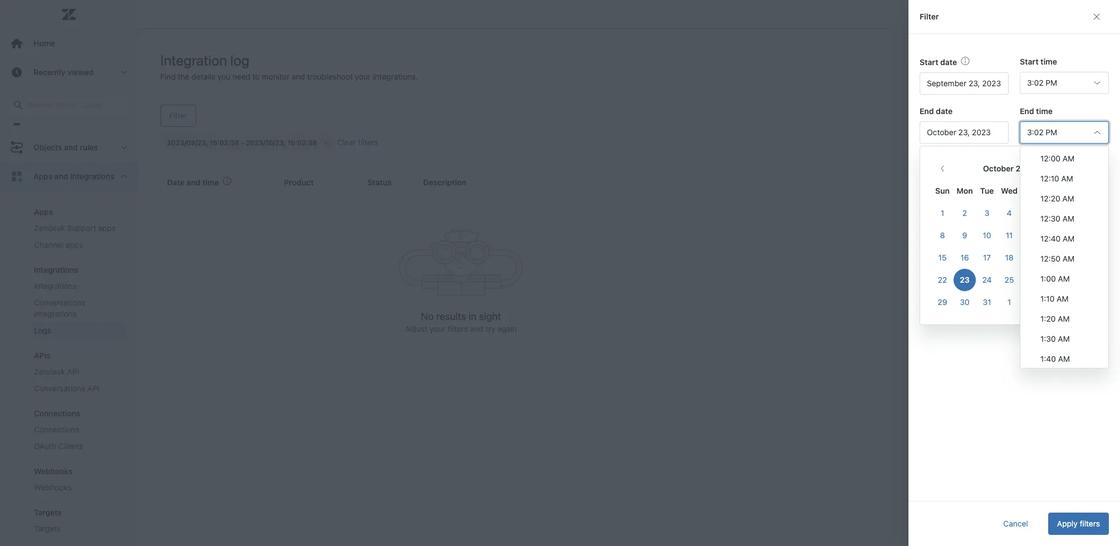 Task type: describe. For each thing, give the bounding box(es) containing it.
filters
[[1080, 519, 1100, 528]]

conversations integrations element
[[34, 297, 122, 320]]

1 targets from the top
[[34, 508, 62, 517]]

wed
[[1001, 186, 1018, 195]]

4
[[1007, 209, 1012, 218]]

27
[[1050, 275, 1059, 285]]

1:20 am
[[1041, 314, 1070, 324]]

tree item inside primary element
[[0, 162, 138, 546]]

oauth
[[34, 442, 56, 451]]

24
[[983, 275, 992, 285]]

integrations inside dropdown button
[[70, 172, 114, 181]]

zendesk api
[[34, 367, 79, 376]]

apps and integrations
[[33, 172, 114, 181]]

11
[[1006, 231, 1013, 240]]

17
[[983, 253, 991, 262]]

1:40 am
[[1041, 354, 1070, 364]]

mon
[[957, 186, 973, 195]]

am for 1:00 am
[[1058, 274, 1070, 283]]

oauth clients element
[[34, 441, 83, 452]]

apply filters
[[1057, 519, 1100, 528]]

time for end time
[[1036, 107, 1053, 116]]

1 vertical spatial 1
[[1008, 298, 1011, 307]]

1:10
[[1041, 294, 1055, 303]]

october
[[983, 164, 1014, 173]]

am for 12:50 am
[[1063, 254, 1075, 263]]

1 vertical spatial apps
[[65, 240, 83, 249]]

date for end date
[[936, 107, 953, 116]]

12:10 am
[[1041, 174, 1073, 183]]

cancel
[[1004, 519, 1028, 528]]

sun
[[936, 186, 950, 195]]

apply filters button
[[1048, 513, 1109, 535]]

end time element
[[1020, 121, 1109, 144]]

zendesk support apps
[[34, 224, 116, 233]]

12:20
[[1041, 194, 1061, 203]]

oauth clients
[[34, 442, 83, 451]]

end time
[[1020, 107, 1053, 116]]

apps and integrations group
[[0, 191, 138, 546]]

api for conversations api
[[87, 384, 99, 393]]

webhooks for second webhooks element from the bottom of the apps and integrations group
[[34, 467, 73, 476]]

tue
[[980, 186, 994, 195]]

conversations for api
[[34, 384, 85, 393]]

31
[[983, 298, 991, 307]]

am for 12:00 am
[[1063, 154, 1075, 163]]

2 integrations from the top
[[34, 281, 77, 291]]

primary element
[[0, 0, 138, 546]]

logs element
[[34, 325, 51, 336]]

none search field inside primary element
[[1, 94, 136, 116]]

zendesk support apps element
[[34, 223, 116, 234]]

channel apps
[[34, 240, 83, 249]]

am for 12:20 am
[[1063, 194, 1075, 203]]

2 targets from the top
[[34, 524, 61, 533]]

2 webhooks element from the top
[[34, 482, 72, 493]]

apis
[[34, 351, 51, 360]]

sat
[[1070, 186, 1083, 195]]

conversations integrations
[[34, 298, 85, 319]]

1 targets element from the top
[[34, 508, 62, 517]]

clients
[[58, 442, 83, 451]]

conversations api link
[[30, 380, 126, 397]]

connections for second connections element from the top of the apps and integrations group
[[34, 425, 79, 434]]

20
[[1049, 253, 1059, 262]]

End time field
[[1027, 128, 1089, 138]]

apis element
[[34, 351, 51, 360]]

connections link
[[30, 422, 126, 438]]

1 integrations element from the top
[[34, 265, 78, 275]]

oauth clients link
[[30, 438, 126, 455]]

start for start time
[[1020, 57, 1039, 66]]

webhooks for 2nd webhooks element from the top
[[34, 483, 72, 492]]

integrations inside conversations integrations
[[34, 309, 77, 319]]

integrations element inside integrations link
[[34, 281, 77, 292]]

12:20 am
[[1041, 194, 1075, 203]]

21
[[1072, 253, 1080, 262]]

1 horizontal spatial 3
[[1052, 298, 1056, 307]]

channel
[[34, 240, 63, 249]]

start date
[[920, 58, 957, 67]]

12:50
[[1041, 254, 1061, 263]]

pm
[[1046, 78, 1058, 87]]

am for 1:20 am
[[1058, 314, 1070, 324]]

am for 12:30 am
[[1063, 214, 1075, 223]]

and
[[54, 172, 68, 181]]

webhooks link
[[30, 479, 126, 496]]

0 horizontal spatial 3
[[985, 209, 990, 218]]

end time list box
[[1020, 146, 1109, 369]]

3:02 pm
[[1027, 78, 1058, 87]]

12:30
[[1041, 214, 1061, 223]]

channel apps link
[[30, 237, 126, 253]]

0 vertical spatial 1
[[941, 209, 944, 218]]

support
[[67, 224, 96, 233]]

12:40 am
[[1041, 234, 1075, 243]]

logs link
[[30, 322, 126, 339]]

start for start date
[[920, 58, 939, 67]]

1:00
[[1041, 274, 1056, 283]]

end for end time
[[1020, 107, 1034, 116]]

apps and integrations button
[[0, 162, 138, 191]]

8
[[940, 231, 945, 240]]

22
[[938, 275, 947, 285]]

end for end date
[[920, 107, 934, 116]]

targets link
[[30, 521, 126, 537]]

date for start date
[[941, 58, 957, 67]]

18
[[1005, 253, 1014, 262]]

1:20
[[1041, 314, 1056, 324]]

apps for apps element
[[34, 207, 53, 217]]

filter dialog
[[909, 0, 1120, 546]]

close modal image
[[1093, 12, 1101, 21]]

am for 1:10 am
[[1057, 294, 1069, 303]]

12:50 am
[[1041, 254, 1075, 263]]

Start date field
[[920, 72, 1009, 95]]

am for 12:40 am
[[1063, 234, 1075, 243]]

Search Admin Center field
[[27, 100, 124, 110]]



Task type: vqa. For each thing, say whether or not it's contained in the screenshot.
Targets "LINK"
yes



Task type: locate. For each thing, give the bounding box(es) containing it.
1 horizontal spatial api
[[87, 384, 99, 393]]

zendesk inside zendesk api link
[[34, 367, 65, 376]]

1 vertical spatial connections
[[34, 425, 79, 434]]

channel apps element
[[34, 239, 83, 251]]

3:02
[[1027, 78, 1044, 87]]

1 vertical spatial zendesk
[[34, 367, 65, 376]]

10
[[983, 231, 991, 240]]

1 horizontal spatial end
[[1020, 107, 1034, 116]]

1 vertical spatial 3
[[1052, 298, 1056, 307]]

am for 1:40 am
[[1058, 354, 1070, 364]]

am up sat
[[1062, 174, 1073, 183]]

targets element up targets link
[[34, 508, 62, 517]]

connections element up connections link
[[34, 409, 80, 418]]

0 vertical spatial webhooks element
[[34, 467, 73, 476]]

0 vertical spatial integrations element
[[34, 265, 78, 275]]

2 zendesk from the top
[[34, 367, 65, 376]]

connections element up oauth clients
[[34, 424, 79, 435]]

1 horizontal spatial apps
[[98, 224, 116, 233]]

time up "end time" field
[[1036, 107, 1053, 116]]

0 vertical spatial 3
[[985, 209, 990, 218]]

integrations element up conversations integrations at bottom left
[[34, 281, 77, 292]]

1 connections from the top
[[34, 409, 80, 418]]

1 webhooks element from the top
[[34, 467, 73, 476]]

connections up oauth clients
[[34, 425, 79, 434]]

1 conversations from the top
[[34, 298, 85, 307]]

am for 12:10 am
[[1062, 174, 1073, 183]]

14
[[1072, 231, 1081, 240]]

2023
[[1016, 164, 1036, 173]]

start up start date field
[[920, 58, 939, 67]]

date up end date field
[[936, 107, 953, 116]]

conversations api element
[[34, 383, 99, 394]]

1 vertical spatial targets element
[[34, 523, 61, 535]]

1 connections element from the top
[[34, 409, 80, 418]]

2 conversations from the top
[[34, 384, 85, 393]]

apps element
[[34, 207, 53, 217]]

start
[[1020, 57, 1039, 66], [920, 58, 939, 67]]

integrations down channel apps element
[[34, 265, 78, 275]]

3 up 1:20 am at the bottom right
[[1052, 298, 1056, 307]]

fri
[[1049, 186, 1059, 195]]

1 left 2
[[941, 209, 944, 218]]

12:30 am
[[1041, 214, 1075, 223]]

webhooks element
[[34, 467, 73, 476], [34, 482, 72, 493]]

28
[[1072, 275, 1081, 285]]

tree item containing apps and integrations
[[0, 162, 138, 546]]

0 horizontal spatial api
[[67, 367, 79, 376]]

zendesk down the apis element
[[34, 367, 65, 376]]

1 webhooks from the top
[[34, 467, 73, 476]]

api up conversations api link at the bottom left of the page
[[67, 367, 79, 376]]

7
[[1074, 209, 1079, 218]]

29
[[938, 298, 947, 307]]

1 vertical spatial webhooks element
[[34, 482, 72, 493]]

apps up the channel
[[34, 207, 53, 217]]

connections up connections link
[[34, 409, 80, 418]]

zendesk api link
[[30, 364, 126, 380]]

am for 1:30 am
[[1058, 334, 1070, 344]]

0 vertical spatial apps
[[33, 172, 52, 181]]

0 horizontal spatial start
[[920, 58, 939, 67]]

9
[[963, 231, 967, 240]]

start up 3:02
[[1020, 57, 1039, 66]]

api
[[67, 367, 79, 376], [87, 384, 99, 393]]

2 webhooks from the top
[[34, 483, 72, 492]]

12:00
[[1041, 154, 1061, 163]]

targets element
[[34, 508, 62, 517], [34, 523, 61, 535]]

connections
[[34, 409, 80, 418], [34, 425, 79, 434]]

apply
[[1057, 519, 1078, 528]]

1 vertical spatial integrations
[[34, 281, 77, 291]]

1 vertical spatial date
[[936, 107, 953, 116]]

2 connections element from the top
[[34, 424, 79, 435]]

0 horizontal spatial 1
[[941, 209, 944, 218]]

api down zendesk api link
[[87, 384, 99, 393]]

0 vertical spatial targets
[[34, 508, 62, 517]]

2 end from the left
[[1020, 107, 1034, 116]]

integrations link
[[30, 278, 126, 295]]

zendesk for zendesk support apps
[[34, 224, 65, 233]]

zendesk support apps link
[[30, 220, 126, 237]]

integrations
[[70, 172, 114, 181], [34, 309, 77, 319]]

am right 13
[[1063, 234, 1075, 243]]

am right 1:10
[[1057, 294, 1069, 303]]

1 vertical spatial connections element
[[34, 424, 79, 435]]

1 vertical spatial api
[[87, 384, 99, 393]]

time for start time
[[1041, 57, 1057, 66]]

webhooks
[[34, 467, 73, 476], [34, 483, 72, 492]]

tree item
[[0, 162, 138, 546]]

16
[[961, 253, 969, 262]]

1 vertical spatial integrations element
[[34, 281, 77, 292]]

conversations integrations link
[[30, 295, 126, 322]]

1:30 am
[[1041, 334, 1070, 344]]

23
[[960, 275, 970, 285]]

3
[[985, 209, 990, 218], [1052, 298, 1056, 307]]

apps
[[33, 172, 52, 181], [34, 207, 53, 217]]

0 vertical spatial targets element
[[34, 508, 62, 517]]

1
[[941, 209, 944, 218], [1008, 298, 1011, 307]]

end
[[920, 107, 934, 116], [1020, 107, 1034, 116]]

zendesk api element
[[34, 366, 79, 378]]

0 vertical spatial apps
[[98, 224, 116, 233]]

targets down the webhooks link
[[34, 524, 61, 533]]

integrations element
[[34, 265, 78, 275], [34, 281, 77, 292]]

apps down zendesk support apps element
[[65, 240, 83, 249]]

am right 1:40
[[1058, 354, 1070, 364]]

1 horizontal spatial start
[[1020, 57, 1039, 66]]

am right "12:00"
[[1063, 154, 1075, 163]]

0 vertical spatial date
[[941, 58, 957, 67]]

1 down 25
[[1008, 298, 1011, 307]]

apps left and at the top
[[33, 172, 52, 181]]

0 vertical spatial zendesk
[[34, 224, 65, 233]]

time
[[1041, 57, 1057, 66], [1036, 107, 1053, 116]]

12:10
[[1041, 174, 1059, 183]]

1 vertical spatial conversations
[[34, 384, 85, 393]]

0 vertical spatial api
[[67, 367, 79, 376]]

integrations up conversations integrations at bottom left
[[34, 281, 77, 291]]

2
[[963, 209, 967, 218]]

0 horizontal spatial apps
[[65, 240, 83, 249]]

0 vertical spatial time
[[1041, 57, 1057, 66]]

zendesk inside zendesk support apps element
[[34, 224, 65, 233]]

1 end from the left
[[920, 107, 934, 116]]

am up 7
[[1063, 194, 1075, 203]]

am left 28
[[1058, 274, 1070, 283]]

6
[[1052, 209, 1057, 218]]

conversations down integrations link
[[34, 298, 85, 307]]

25
[[1005, 275, 1014, 285]]

october 2023
[[983, 164, 1036, 173]]

1:00 am
[[1041, 274, 1070, 283]]

connections for 2nd connections element from the bottom
[[34, 409, 80, 418]]

apps right support
[[98, 224, 116, 233]]

conversations api
[[34, 384, 99, 393]]

1 integrations from the top
[[34, 265, 78, 275]]

1 vertical spatial integrations
[[34, 309, 77, 319]]

api for zendesk api
[[67, 367, 79, 376]]

1:10 am
[[1041, 294, 1069, 303]]

0 vertical spatial integrations
[[34, 265, 78, 275]]

2 integrations element from the top
[[34, 281, 77, 292]]

start time
[[1020, 57, 1057, 66]]

1 horizontal spatial 1
[[1008, 298, 1011, 307]]

apps inside apps and integrations group
[[34, 207, 53, 217]]

0 vertical spatial webhooks
[[34, 467, 73, 476]]

product
[[920, 205, 950, 214]]

conversations
[[34, 298, 85, 307], [34, 384, 85, 393]]

12:40
[[1041, 234, 1061, 243]]

apps
[[98, 224, 116, 233], [65, 240, 83, 249]]

integrations element down channel apps element
[[34, 265, 78, 275]]

1 vertical spatial apps
[[34, 207, 53, 217]]

end up end date field
[[920, 107, 934, 116]]

1 vertical spatial targets
[[34, 524, 61, 533]]

1:40
[[1041, 354, 1056, 364]]

13
[[1050, 231, 1058, 240]]

0 vertical spatial integrations
[[70, 172, 114, 181]]

zendesk
[[34, 224, 65, 233], [34, 367, 65, 376]]

apps for apps and integrations
[[33, 172, 52, 181]]

am right the 1:30
[[1058, 334, 1070, 344]]

0 vertical spatial conversations
[[34, 298, 85, 307]]

cancel button
[[995, 513, 1037, 535]]

12:00 am
[[1041, 154, 1075, 163]]

1 zendesk from the top
[[34, 224, 65, 233]]

1:30
[[1041, 334, 1056, 344]]

3 right 2
[[985, 209, 990, 218]]

end date
[[920, 107, 953, 116]]

0 vertical spatial connections
[[34, 409, 80, 418]]

zendesk for zendesk api
[[34, 367, 65, 376]]

am
[[1063, 154, 1075, 163], [1062, 174, 1073, 183], [1063, 194, 1075, 203], [1063, 214, 1075, 223], [1063, 234, 1075, 243], [1063, 254, 1075, 263], [1058, 274, 1070, 283], [1057, 294, 1069, 303], [1058, 314, 1070, 324], [1058, 334, 1070, 344], [1058, 354, 1070, 364]]

connections inside connections link
[[34, 425, 79, 434]]

status
[[920, 156, 944, 165]]

integrations
[[34, 265, 78, 275], [34, 281, 77, 291]]

0 horizontal spatial end
[[920, 107, 934, 116]]

2 connections from the top
[[34, 425, 79, 434]]

0 vertical spatial connections element
[[34, 409, 80, 418]]

conversations down the zendesk api element
[[34, 384, 85, 393]]

1 vertical spatial time
[[1036, 107, 1053, 116]]

am right 6
[[1063, 214, 1075, 223]]

30
[[960, 298, 970, 307]]

time up pm on the right of page
[[1041, 57, 1057, 66]]

integrations right and at the top
[[70, 172, 114, 181]]

date
[[941, 58, 957, 67], [936, 107, 953, 116]]

End date field
[[920, 121, 1009, 144]]

1 vertical spatial webhooks
[[34, 483, 72, 492]]

2 targets element from the top
[[34, 523, 61, 535]]

15
[[939, 253, 947, 262]]

targets
[[34, 508, 62, 517], [34, 524, 61, 533]]

targets element down the webhooks link
[[34, 523, 61, 535]]

date up start date field
[[941, 58, 957, 67]]

integrations up logs
[[34, 309, 77, 319]]

start time element
[[1020, 72, 1109, 94]]

am right 20
[[1063, 254, 1075, 263]]

am right 1:20
[[1058, 314, 1070, 324]]

targets up targets link
[[34, 508, 62, 517]]

end down 3:02
[[1020, 107, 1034, 116]]

None search field
[[1, 94, 136, 116]]

filter
[[920, 12, 939, 21]]

logs
[[34, 326, 51, 335]]

conversations for integrations
[[34, 298, 85, 307]]

zendesk up the channel
[[34, 224, 65, 233]]

connections element
[[34, 409, 80, 418], [34, 424, 79, 435]]

apps inside apps and integrations dropdown button
[[33, 172, 52, 181]]



